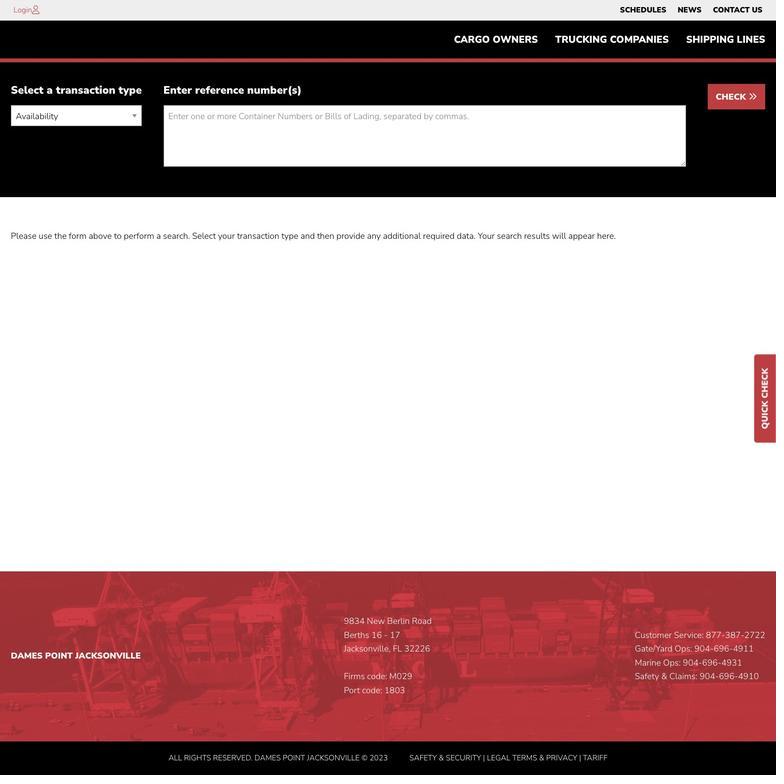 Task type: describe. For each thing, give the bounding box(es) containing it.
1 horizontal spatial a
[[156, 231, 161, 242]]

gate/yard
[[635, 643, 673, 655]]

cargo owners
[[454, 33, 538, 46]]

quick
[[760, 401, 772, 429]]

here.
[[598, 231, 616, 242]]

16
[[372, 630, 382, 642]]

tariff link
[[583, 753, 608, 763]]

1803
[[385, 685, 405, 697]]

security
[[446, 753, 482, 763]]

new
[[367, 616, 385, 628]]

claims:
[[670, 671, 698, 683]]

safety inside customer service: 877-387-2722 gate/yard ops: 904-696-4911 marine ops: 904-696-4931 safety & claims: 904-696-4910
[[635, 671, 660, 683]]

2 vertical spatial 696-
[[719, 671, 739, 683]]

additional
[[383, 231, 421, 242]]

-
[[384, 630, 388, 642]]

news link
[[678, 3, 702, 18]]

to
[[114, 231, 122, 242]]

387-
[[726, 630, 745, 642]]

please use the form above to perform a search. select your transaction type and then provide any additional required data. your search results will appear here.
[[11, 231, 616, 242]]

0 vertical spatial type
[[119, 83, 142, 98]]

companies
[[610, 33, 669, 46]]

search
[[497, 231, 522, 242]]

0 vertical spatial code:
[[367, 671, 387, 683]]

0 vertical spatial ops:
[[675, 643, 693, 655]]

rights
[[184, 753, 211, 763]]

the
[[54, 231, 67, 242]]

enter reference number(s)
[[164, 83, 302, 98]]

m029
[[390, 671, 413, 683]]

your
[[478, 231, 495, 242]]

4910
[[739, 671, 760, 683]]

9834
[[344, 616, 365, 628]]

trucking companies
[[556, 33, 669, 46]]

legal
[[487, 753, 511, 763]]

0 horizontal spatial transaction
[[56, 83, 115, 98]]

enter
[[164, 83, 192, 98]]

4931
[[722, 657, 743, 669]]

0 vertical spatial dames
[[11, 650, 43, 662]]

service:
[[675, 630, 704, 642]]

fl
[[393, 643, 402, 655]]

shipping
[[687, 33, 735, 46]]

news
[[678, 5, 702, 15]]

marine
[[635, 657, 662, 669]]

login
[[14, 5, 32, 15]]

cargo owners link
[[446, 29, 547, 51]]

trucking
[[556, 33, 608, 46]]

provide
[[337, 231, 365, 242]]

1 vertical spatial select
[[192, 231, 216, 242]]

firms code:  m029 port code:  1803
[[344, 671, 413, 697]]

contact us
[[713, 5, 763, 15]]

schedules link
[[620, 3, 667, 18]]

check inside button
[[716, 91, 749, 103]]

9834 new berlin road berths 16 - 17 jacksonville, fl 32226
[[344, 616, 432, 655]]

2 vertical spatial 904-
[[700, 671, 719, 683]]

0 vertical spatial a
[[47, 83, 53, 98]]

above
[[89, 231, 112, 242]]

17
[[390, 630, 401, 642]]

owners
[[493, 33, 538, 46]]

877-
[[707, 630, 726, 642]]

check button
[[708, 84, 766, 110]]

login link
[[14, 5, 32, 15]]

results
[[524, 231, 550, 242]]

2023
[[370, 753, 388, 763]]

contact
[[713, 5, 750, 15]]

shipping lines link
[[678, 29, 775, 51]]

0 vertical spatial 696-
[[714, 643, 734, 655]]

lines
[[737, 33, 766, 46]]



Task type: vqa. For each thing, say whether or not it's contained in the screenshot.
footer in the bottom of the page containing 9834 New Berlin Road
yes



Task type: locate. For each thing, give the bounding box(es) containing it.
code: right the port
[[362, 685, 382, 697]]

safety left security
[[410, 753, 437, 763]]

ops:
[[675, 643, 693, 655], [664, 657, 681, 669]]

0 horizontal spatial point
[[45, 650, 73, 662]]

will
[[553, 231, 567, 242]]

& inside customer service: 877-387-2722 gate/yard ops: 904-696-4911 marine ops: 904-696-4931 safety & claims: 904-696-4910
[[662, 671, 668, 683]]

1 vertical spatial safety
[[410, 753, 437, 763]]

please
[[11, 231, 37, 242]]

safety & security link
[[410, 753, 482, 763]]

0 horizontal spatial a
[[47, 83, 53, 98]]

user image
[[32, 5, 40, 14]]

perform
[[124, 231, 154, 242]]

contact us link
[[713, 3, 763, 18]]

check
[[716, 91, 749, 103], [760, 368, 772, 398]]

ops: down the service:
[[675, 643, 693, 655]]

1 horizontal spatial type
[[282, 231, 299, 242]]

transaction
[[56, 83, 115, 98], [237, 231, 279, 242]]

904- up claims:
[[683, 657, 703, 669]]

menu bar
[[615, 3, 769, 18], [446, 29, 775, 51]]

1 horizontal spatial transaction
[[237, 231, 279, 242]]

1 horizontal spatial dames
[[255, 753, 281, 763]]

appear
[[569, 231, 595, 242]]

all
[[169, 753, 182, 763]]

&
[[662, 671, 668, 683], [439, 753, 444, 763], [540, 753, 545, 763]]

code: up 1803
[[367, 671, 387, 683]]

0 horizontal spatial |
[[484, 753, 485, 763]]

0 vertical spatial point
[[45, 650, 73, 662]]

0 horizontal spatial dames
[[11, 650, 43, 662]]

port
[[344, 685, 360, 697]]

1 horizontal spatial check
[[760, 368, 772, 398]]

| left tariff
[[580, 753, 582, 763]]

menu bar up the shipping
[[615, 3, 769, 18]]

quick check link
[[755, 355, 777, 443]]

legal terms & privacy link
[[487, 753, 578, 763]]

904- right claims:
[[700, 671, 719, 683]]

reserved.
[[213, 753, 253, 763]]

& left security
[[439, 753, 444, 763]]

customer service: 877-387-2722 gate/yard ops: 904-696-4911 marine ops: 904-696-4931 safety & claims: 904-696-4910
[[635, 630, 766, 683]]

number(s)
[[247, 83, 302, 98]]

32226
[[405, 643, 431, 655]]

1 vertical spatial menu bar
[[446, 29, 775, 51]]

and
[[301, 231, 315, 242]]

ops: up claims:
[[664, 657, 681, 669]]

904-
[[695, 643, 714, 655], [683, 657, 703, 669], [700, 671, 719, 683]]

1 vertical spatial dames
[[255, 753, 281, 763]]

1 horizontal spatial safety
[[635, 671, 660, 683]]

form
[[69, 231, 87, 242]]

footer
[[0, 572, 777, 776]]

type
[[119, 83, 142, 98], [282, 231, 299, 242]]

tariff
[[583, 753, 608, 763]]

schedules
[[620, 5, 667, 15]]

1 vertical spatial ops:
[[664, 657, 681, 669]]

angle double right image
[[749, 92, 758, 101]]

0 horizontal spatial &
[[439, 753, 444, 763]]

use
[[39, 231, 52, 242]]

select
[[11, 83, 44, 98], [192, 231, 216, 242]]

menu bar down schedules link
[[446, 29, 775, 51]]

0 horizontal spatial select
[[11, 83, 44, 98]]

1 vertical spatial check
[[760, 368, 772, 398]]

a
[[47, 83, 53, 98], [156, 231, 161, 242]]

data.
[[457, 231, 476, 242]]

2 horizontal spatial &
[[662, 671, 668, 683]]

Enter reference number(s) text field
[[164, 105, 686, 167]]

1 horizontal spatial point
[[283, 753, 305, 763]]

your
[[218, 231, 235, 242]]

904- down 877-
[[695, 643, 714, 655]]

0 horizontal spatial check
[[716, 91, 749, 103]]

0 horizontal spatial safety
[[410, 753, 437, 763]]

shipping lines
[[687, 33, 766, 46]]

any
[[367, 231, 381, 242]]

all rights reserved. dames point jacksonville © 2023
[[169, 753, 388, 763]]

2722
[[745, 630, 766, 642]]

then
[[317, 231, 335, 242]]

privacy
[[547, 753, 578, 763]]

dames
[[11, 650, 43, 662], [255, 753, 281, 763]]

terms
[[513, 753, 538, 763]]

4911
[[734, 643, 754, 655]]

1 vertical spatial 904-
[[683, 657, 703, 669]]

search.
[[163, 231, 190, 242]]

0 vertical spatial check
[[716, 91, 749, 103]]

dames point jacksonville
[[11, 650, 141, 662]]

0 vertical spatial transaction
[[56, 83, 115, 98]]

1 vertical spatial a
[[156, 231, 161, 242]]

1 vertical spatial code:
[[362, 685, 382, 697]]

1 horizontal spatial |
[[580, 753, 582, 763]]

1 horizontal spatial jacksonville
[[307, 753, 360, 763]]

reference
[[195, 83, 244, 98]]

& left claims:
[[662, 671, 668, 683]]

select a transaction type
[[11, 83, 142, 98]]

menu bar containing schedules
[[615, 3, 769, 18]]

2 | from the left
[[580, 753, 582, 763]]

footer containing 9834 new berlin road
[[0, 572, 777, 776]]

road
[[412, 616, 432, 628]]

1 vertical spatial transaction
[[237, 231, 279, 242]]

jacksonville,
[[344, 643, 391, 655]]

firms
[[344, 671, 365, 683]]

| left legal
[[484, 753, 485, 763]]

point
[[45, 650, 73, 662], [283, 753, 305, 763]]

type left 'and'
[[282, 231, 299, 242]]

1 | from the left
[[484, 753, 485, 763]]

type left the enter on the top left of the page
[[119, 83, 142, 98]]

cargo
[[454, 33, 490, 46]]

customer
[[635, 630, 672, 642]]

1 vertical spatial point
[[283, 753, 305, 763]]

berths
[[344, 630, 370, 642]]

0 horizontal spatial type
[[119, 83, 142, 98]]

berlin
[[387, 616, 410, 628]]

& right terms in the right of the page
[[540, 753, 545, 763]]

0 vertical spatial jacksonville
[[75, 650, 141, 662]]

safety down marine
[[635, 671, 660, 683]]

quick check
[[760, 368, 772, 429]]

1 vertical spatial jacksonville
[[307, 753, 360, 763]]

safety & security | legal terms & privacy | tariff
[[410, 753, 608, 763]]

696-
[[714, 643, 734, 655], [703, 657, 722, 669], [719, 671, 739, 683]]

1 horizontal spatial select
[[192, 231, 216, 242]]

menu bar containing cargo owners
[[446, 29, 775, 51]]

trucking companies link
[[547, 29, 678, 51]]

1 vertical spatial type
[[282, 231, 299, 242]]

0 horizontal spatial jacksonville
[[75, 650, 141, 662]]

jacksonville
[[75, 650, 141, 662], [307, 753, 360, 763]]

0 vertical spatial 904-
[[695, 643, 714, 655]]

0 vertical spatial select
[[11, 83, 44, 98]]

required
[[423, 231, 455, 242]]

1 vertical spatial 696-
[[703, 657, 722, 669]]

us
[[753, 5, 763, 15]]

©
[[362, 753, 368, 763]]

1 horizontal spatial &
[[540, 753, 545, 763]]

0 vertical spatial safety
[[635, 671, 660, 683]]

0 vertical spatial menu bar
[[615, 3, 769, 18]]



